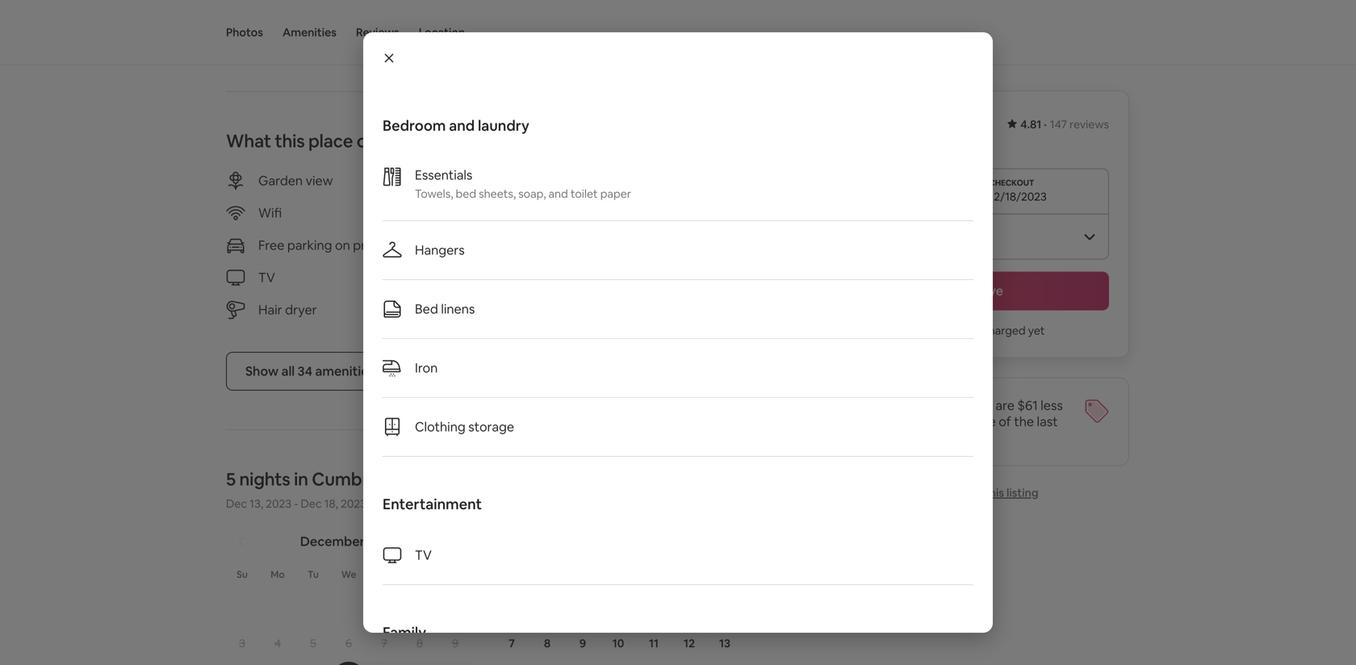 Task type: describe. For each thing, give the bounding box(es) containing it.
report
[[946, 486, 983, 500]]

dryer
[[285, 302, 317, 318]]

december 2023
[[300, 533, 397, 550]]

last
[[1037, 413, 1058, 430]]

2 the from the left
[[1015, 413, 1035, 430]]

2023 inside calendar application
[[368, 533, 397, 550]]

9 for first 9 "button" from the left
[[452, 636, 459, 651]]

3 button
[[225, 627, 260, 661]]

bed
[[415, 301, 438, 317]]

storage
[[469, 419, 514, 435]]

reserve button
[[849, 272, 1110, 311]]

view for mountain view
[[587, 172, 614, 189]]

12/18/2023
[[990, 189, 1047, 204]]

dates
[[960, 397, 993, 414]]

5 for 5 nights in cumbria dec 13, 2023 - dec 18, 2023
[[226, 468, 236, 491]]

calendar application
[[207, 516, 1296, 665]]

10
[[613, 636, 625, 651]]

dedicated
[[529, 205, 591, 221]]

2, tuesday, january 2024. unavailable button
[[566, 591, 600, 625]]

hair
[[258, 302, 282, 318]]

0 horizontal spatial and
[[449, 116, 475, 135]]

1 7 button from the left
[[367, 627, 402, 661]]

yet
[[1029, 323, 1045, 338]]

clothing
[[415, 419, 466, 435]]

location button
[[419, 0, 465, 65]]

view for garden view
[[306, 172, 333, 189]]

toilet
[[571, 187, 598, 201]]

backyard
[[529, 269, 583, 286]]

60
[[849, 430, 865, 446]]

on
[[335, 237, 350, 254]]

towels,
[[415, 187, 453, 201]]

laundry
[[478, 116, 530, 135]]

location
[[419, 25, 465, 40]]

cumbria
[[312, 468, 383, 491]]

you won't be charged yet
[[913, 323, 1045, 338]]

photos button
[[226, 0, 263, 65]]

9 for first 9 "button" from right
[[580, 636, 586, 651]]

linens
[[441, 301, 475, 317]]

offers
[[357, 130, 406, 153]]

paper
[[601, 187, 632, 201]]

4, thursday, january 2024. available, but has no eligible checkout date, due to the 2 night stay requirement. button
[[637, 591, 671, 625]]

2 8 from the left
[[544, 636, 551, 651]]

11
[[649, 636, 659, 651]]

place
[[308, 130, 353, 153]]

mo
[[271, 568, 285, 581]]

free parking on premises
[[258, 237, 407, 254]]

1 8 from the left
[[417, 636, 423, 651]]

bed for 1
[[278, 17, 299, 31]]

all
[[282, 363, 295, 379]]

1 7 from the left
[[381, 636, 387, 651]]

avg.
[[902, 413, 926, 430]]

what this place offers dialog
[[363, 32, 993, 665]]

12 button
[[672, 627, 707, 661]]

12
[[684, 636, 695, 651]]

king
[[253, 17, 275, 31]]

1 9 button from the left
[[438, 627, 473, 661]]

garden
[[258, 172, 303, 189]]

2 7 button from the left
[[494, 627, 530, 661]]

days.
[[867, 430, 898, 446]]

1 the from the left
[[879, 413, 899, 430]]

13 button
[[707, 627, 743, 661]]

2, saturday, december 2023. past dates can't be selected. button
[[439, 591, 472, 625]]

5, friday, january 2024. this day is only available for checkout. button
[[673, 591, 707, 625]]

lower
[[849, 397, 887, 414]]

report this listing button
[[920, 486, 1039, 500]]

5 button
[[296, 627, 331, 661]]

premises
[[353, 237, 407, 254]]

amenities
[[315, 363, 375, 379]]

-
[[294, 497, 298, 511]]

34
[[298, 363, 313, 379]]

amenities button
[[283, 0, 337, 65]]

0 horizontal spatial 2023
[[266, 497, 292, 511]]

1 8 button from the left
[[402, 627, 438, 661]]

1, monday, january 2024. unavailable button
[[531, 591, 565, 625]]

are
[[996, 397, 1015, 414]]

tu
[[308, 568, 319, 581]]

soap,
[[519, 187, 546, 201]]

10 button
[[601, 627, 636, 661]]

reserve
[[955, 283, 1004, 299]]

5 nights in cumbria dec 13, 2023 - dec 18, 2023
[[226, 468, 383, 511]]

less
[[1041, 397, 1063, 414]]

6, saturday, january 2024. unavailable button
[[708, 591, 742, 625]]

rate
[[972, 413, 996, 430]]

dedicated workspace
[[529, 205, 659, 221]]

12/18/2023 button
[[849, 168, 1110, 214]]

147
[[1051, 117, 1068, 132]]

bedroom
[[383, 116, 446, 135]]

hangers
[[415, 242, 465, 258]]

show
[[246, 363, 279, 379]]

6
[[346, 636, 352, 651]]

bedroom and laundry
[[383, 116, 530, 135]]

sheets,
[[479, 187, 516, 201]]



Task type: locate. For each thing, give the bounding box(es) containing it.
5
[[226, 468, 236, 491], [310, 636, 316, 651]]

4 button
[[260, 627, 296, 661]]

parking
[[287, 237, 332, 254]]

1 horizontal spatial 8 button
[[530, 627, 565, 661]]

0 horizontal spatial 9
[[452, 636, 459, 651]]

tv inside what this place offers dialog
[[415, 547, 432, 564]]

8 button down 1, monday, january 2024. unavailable button
[[530, 627, 565, 661]]

and up dedicated
[[549, 187, 568, 201]]

december
[[300, 533, 365, 550]]

bed for essentials
[[456, 187, 477, 201]]

1 9 from the left
[[452, 636, 459, 651]]

1 horizontal spatial dec
[[301, 497, 322, 511]]

workspace
[[594, 205, 659, 221]]

bed linens
[[415, 301, 475, 317]]

the
[[879, 413, 899, 430], [1015, 413, 1035, 430]]

0 horizontal spatial this
[[275, 130, 305, 153]]

mountain view
[[529, 172, 614, 189]]

essentials
[[415, 167, 473, 183]]

tv
[[258, 269, 275, 286], [415, 547, 432, 564]]

mountain
[[529, 172, 584, 189]]

charged
[[983, 323, 1026, 338]]

free
[[258, 237, 285, 254]]

1 vertical spatial 5
[[310, 636, 316, 651]]

4.81
[[1021, 117, 1042, 132]]

list
[[383, 148, 974, 457]]

and left "laundry" at top left
[[449, 116, 475, 135]]

1 horizontal spatial bed
[[456, 187, 477, 201]]

show all 34 amenities
[[246, 363, 375, 379]]

1 horizontal spatial 9 button
[[565, 627, 601, 661]]

8 down 1, monday, january 2024. unavailable button
[[544, 636, 551, 651]]

1 horizontal spatial tv
[[415, 547, 432, 564]]

0 horizontal spatial tv
[[258, 269, 275, 286]]

of
[[999, 413, 1012, 430]]

0 vertical spatial and
[[449, 116, 475, 135]]

1 horizontal spatial 8
[[544, 636, 551, 651]]

13
[[720, 636, 731, 651]]

7 button
[[367, 627, 402, 661], [494, 627, 530, 661]]

2023 right the 18,
[[341, 497, 367, 511]]

su
[[237, 568, 248, 581]]

bed
[[278, 17, 299, 31], [456, 187, 477, 201]]

tv up hair
[[258, 269, 275, 286]]

we
[[341, 568, 356, 581]]

1 horizontal spatial 2023
[[341, 497, 367, 511]]

0 vertical spatial tv
[[258, 269, 275, 286]]

9 button
[[438, 627, 473, 661], [565, 627, 601, 661]]

report this listing
[[946, 486, 1039, 500]]

0 horizontal spatial view
[[306, 172, 333, 189]]

this for place
[[275, 130, 305, 153]]

wifi
[[258, 205, 282, 221]]

in
[[294, 468, 308, 491]]

3, wednesday, january 2024. available. there is a 2 night minimum stay requirement. select as check-in date. button
[[602, 591, 636, 625]]

1 horizontal spatial 7 button
[[494, 627, 530, 661]]

1 view from the left
[[306, 172, 333, 189]]

·
[[1044, 117, 1047, 132]]

2 8 button from the left
[[530, 627, 565, 661]]

0 vertical spatial bed
[[278, 17, 299, 31]]

3
[[239, 636, 245, 651]]

the left avg.
[[879, 413, 899, 430]]

show all 34 amenities button
[[226, 352, 394, 391]]

be
[[967, 323, 980, 338]]

what
[[226, 130, 271, 153]]

2 7 from the left
[[509, 636, 515, 651]]

nights
[[239, 468, 290, 491]]

0 horizontal spatial 7
[[381, 636, 387, 651]]

8 down 1, friday, december 2023. past dates can't be selected. button on the left bottom
[[417, 636, 423, 651]]

$61
[[1018, 397, 1038, 414]]

bed down essentials
[[456, 187, 477, 201]]

1 horizontal spatial 9
[[580, 636, 586, 651]]

2 9 button from the left
[[565, 627, 601, 661]]

2 view from the left
[[587, 172, 614, 189]]

4.81 · 147 reviews
[[1021, 117, 1110, 132]]

1 horizontal spatial view
[[587, 172, 614, 189]]

9 down 2, tuesday, january 2024. unavailable button
[[580, 636, 586, 651]]

0 horizontal spatial 8 button
[[402, 627, 438, 661]]

family
[[383, 623, 426, 642]]

1 horizontal spatial and
[[549, 187, 568, 201]]

1 horizontal spatial the
[[1015, 413, 1035, 430]]

13,
[[250, 497, 263, 511]]

8 button down 1, friday, december 2023. past dates can't be selected. button on the left bottom
[[402, 627, 438, 661]]

reviews
[[356, 25, 400, 40]]

lower price.
[[849, 397, 924, 414]]

and inside essentials towels, bed sheets, soap, and toilet paper
[[549, 187, 568, 201]]

2023
[[266, 497, 292, 511], [341, 497, 367, 511], [368, 533, 397, 550]]

5 inside button
[[310, 636, 316, 651]]

bed inside essentials towels, bed sheets, soap, and toilet paper
[[456, 187, 477, 201]]

view right garden
[[306, 172, 333, 189]]

entertainment
[[383, 495, 482, 514]]

list containing essentials
[[383, 148, 974, 457]]

1 horizontal spatial 7
[[509, 636, 515, 651]]

2023 left -
[[266, 497, 292, 511]]

your
[[930, 397, 957, 414]]

clothing storage
[[415, 419, 514, 435]]

9 down 2, saturday, december 2023. past dates can't be selected. button
[[452, 636, 459, 651]]

5 left '6'
[[310, 636, 316, 651]]

7
[[381, 636, 387, 651], [509, 636, 515, 651]]

reviews button
[[356, 0, 400, 65]]

photos
[[226, 25, 263, 40]]

you
[[913, 323, 933, 338]]

iron
[[415, 360, 438, 376]]

dec left 13,
[[226, 497, 247, 511]]

5 inside 5 nights in cumbria dec 13, 2023 - dec 18, 2023
[[226, 468, 236, 491]]

8 button
[[402, 627, 438, 661], [530, 627, 565, 661]]

hair dryer
[[258, 302, 317, 318]]

reviews
[[1070, 117, 1110, 132]]

9 button down 2, saturday, december 2023. past dates can't be selected. button
[[438, 627, 473, 661]]

1 dec from the left
[[226, 497, 247, 511]]

0 horizontal spatial 5
[[226, 468, 236, 491]]

5 left nights
[[226, 468, 236, 491]]

9
[[452, 636, 459, 651], [580, 636, 586, 651]]

garden view
[[258, 172, 333, 189]]

list inside what this place offers dialog
[[383, 148, 974, 457]]

0 horizontal spatial 9 button
[[438, 627, 473, 661]]

this for listing
[[985, 486, 1005, 500]]

1 vertical spatial tv
[[415, 547, 432, 564]]

0 horizontal spatial dec
[[226, 497, 247, 511]]

2023 right december
[[368, 533, 397, 550]]

view
[[306, 172, 333, 189], [587, 172, 614, 189]]

and
[[449, 116, 475, 135], [549, 187, 568, 201]]

2 dec from the left
[[301, 497, 322, 511]]

0 vertical spatial 5
[[226, 468, 236, 491]]

5 for 5
[[310, 636, 316, 651]]

amenities
[[283, 25, 337, 40]]

18,
[[324, 497, 338, 511]]

bed right the king
[[278, 17, 299, 31]]

1 horizontal spatial 5
[[310, 636, 316, 651]]

this left listing
[[985, 486, 1005, 500]]

0 horizontal spatial 8
[[417, 636, 423, 651]]

1, friday, december 2023. past dates can't be selected. button
[[403, 591, 437, 625]]

4
[[275, 636, 281, 651]]

essentials towels, bed sheets, soap, and toilet paper
[[415, 167, 632, 201]]

listing
[[1007, 486, 1039, 500]]

2 9 from the left
[[580, 636, 586, 651]]

dec right -
[[301, 497, 322, 511]]

the right of
[[1015, 413, 1035, 430]]

your dates are $61 less than the avg. nightly rate of the last 60 days.
[[849, 397, 1063, 446]]

view up dedicated workspace
[[587, 172, 614, 189]]

1 horizontal spatial this
[[985, 486, 1005, 500]]

1 king bed
[[246, 17, 299, 31]]

price.
[[890, 397, 924, 414]]

1 vertical spatial this
[[985, 486, 1005, 500]]

11 button
[[636, 627, 672, 661]]

1 vertical spatial bed
[[456, 187, 477, 201]]

1
[[246, 17, 251, 31]]

2 horizontal spatial 2023
[[368, 533, 397, 550]]

1 vertical spatial and
[[549, 187, 568, 201]]

this up garden view
[[275, 130, 305, 153]]

0 horizontal spatial bed
[[278, 17, 299, 31]]

9 button down 2, tuesday, january 2024. unavailable button
[[565, 627, 601, 661]]

0 vertical spatial this
[[275, 130, 305, 153]]

6 button
[[331, 627, 367, 661]]

0 horizontal spatial the
[[879, 413, 899, 430]]

0 horizontal spatial 7 button
[[367, 627, 402, 661]]

tv down entertainment
[[415, 547, 432, 564]]



Task type: vqa. For each thing, say whether or not it's contained in the screenshot.
left Museum,
no



